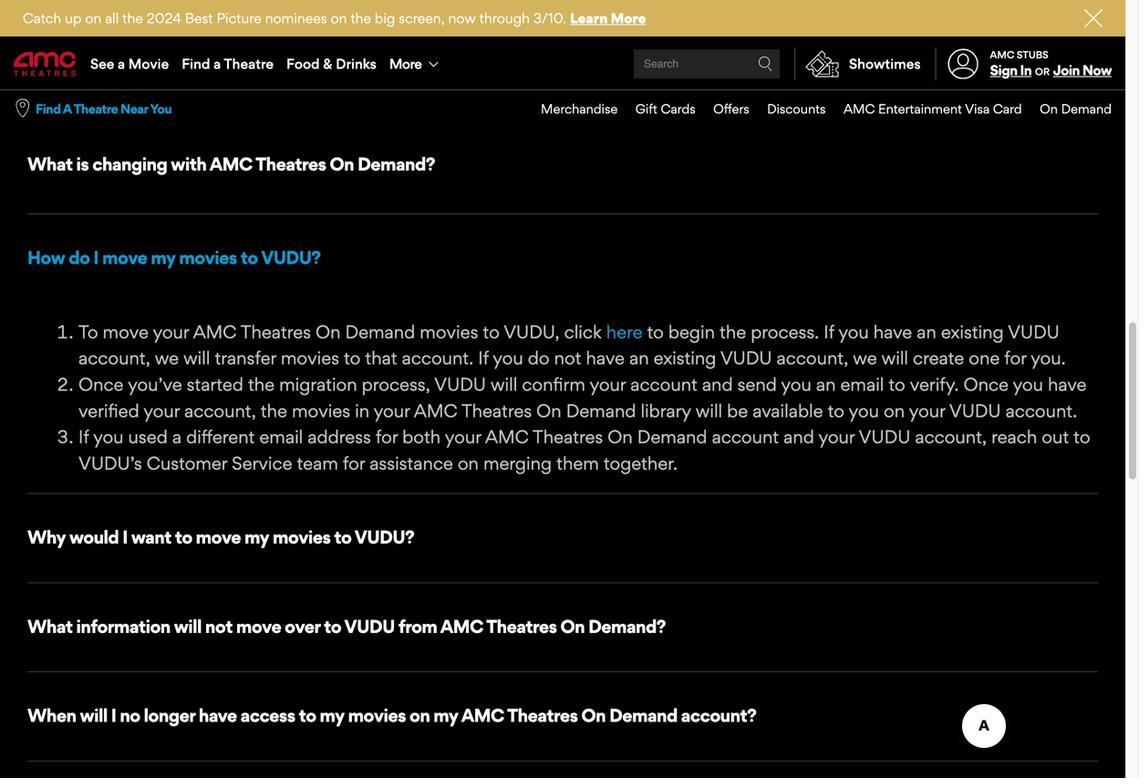 Task type: locate. For each thing, give the bounding box(es) containing it.
the inside to begin the process. if you have an existing vudu account, we will transfer movies to that account. if you do not have an existing vudu account, we will create one for you.
[[720, 319, 747, 341]]

1st,
[[638, 211, 664, 233]]

2 horizontal spatial for
[[1005, 346, 1027, 367]]

will left continue
[[703, 211, 730, 233]]

vudu? down assistance
[[355, 525, 414, 547]]

1 horizontal spatial them
[[557, 451, 599, 473]]

find inside button
[[36, 101, 61, 117]]

what up the when
[[27, 614, 73, 636]]

0 horizontal spatial email
[[259, 424, 303, 446]]

on
[[1040, 101, 1058, 117], [330, 153, 354, 175], [164, 211, 190, 233], [912, 290, 937, 312], [316, 319, 341, 341], [537, 398, 562, 420], [608, 424, 633, 446], [561, 614, 585, 636], [582, 703, 606, 725]]

all
[[105, 10, 119, 26]]

a left new
[[217, 316, 227, 338]]

have right "longer" at the left of page
[[199, 703, 237, 725]]

submit search icon image
[[758, 57, 773, 71]]

more up amc's
[[389, 55, 422, 72]]

ensure
[[191, 290, 246, 312]]

movie
[[128, 55, 169, 72]]

theatre right a
[[74, 101, 118, 117]]

purchased
[[673, 290, 760, 312]]

0 horizontal spatial for
[[343, 451, 365, 473]]

vudu inside this transition will ensure that you do not lose any movies that you previously purchased on amc theatres on demand by moving them over to a new or existing vudu account.
[[358, 316, 410, 338]]

the
[[122, 10, 143, 26], [351, 10, 371, 26], [82, 237, 108, 259], [720, 319, 747, 341], [248, 372, 275, 394], [261, 398, 287, 420]]

move
[[102, 245, 147, 267], [103, 319, 149, 341], [196, 525, 241, 547], [236, 614, 281, 636]]

vudu inside amc theatres on demand is partnering with vudu and beginning june 1st, you will continue renting and purchasing movies with the transactions taking place on vudu.
[[414, 211, 466, 233]]

1 vertical spatial i
[[122, 525, 128, 547]]

verify.
[[910, 372, 959, 394]]

with right 'partnership'
[[560, 79, 595, 101]]

or right in
[[1035, 66, 1050, 78]]

0 horizontal spatial is
[[76, 153, 89, 175]]

1 horizontal spatial more
[[611, 10, 646, 26]]

purchasing
[[910, 211, 1001, 233]]

an down here link on the top right of the page
[[630, 346, 649, 367]]

do inside this transition will ensure that you do not lose any movies that you previously purchased on amc theatres on demand by moving them over to a new or existing vudu account.
[[322, 290, 344, 312]]

theatre down frequently asked questions on the top left of page
[[224, 55, 274, 72]]

demand
[[1062, 101, 1112, 117], [194, 211, 264, 233], [942, 290, 1012, 312], [345, 319, 415, 341], [566, 398, 636, 420], [638, 424, 708, 446], [610, 703, 678, 725]]

i left want at the left bottom
[[122, 525, 128, 547]]

send
[[738, 372, 777, 394]]

once up verified
[[78, 372, 124, 394]]

your down "you've"
[[144, 398, 180, 420]]

0 horizontal spatial theatre
[[74, 101, 118, 117]]

your
[[812, 79, 848, 101], [153, 319, 189, 341], [590, 372, 626, 394], [144, 398, 180, 420], [374, 398, 410, 420], [909, 398, 946, 420], [445, 424, 481, 446], [819, 424, 855, 446]]

with up this
[[42, 237, 77, 259]]

questions
[[347, 7, 528, 55]]

1 vertical spatial more
[[389, 55, 422, 72]]

not up confirm
[[554, 346, 582, 367]]

0 vertical spatial if
[[824, 319, 835, 341]]

your down available
[[819, 424, 855, 446]]

what
[[27, 153, 73, 175], [27, 614, 73, 636]]

the right "how"
[[82, 237, 108, 259]]

cookie consent banner dialog
[[0, 709, 1126, 778]]

for down address on the left bottom of the page
[[343, 451, 365, 473]]

demand down lose on the top left of page
[[345, 319, 415, 341]]

is inside amc theatres on demand is partnering with vudu and beginning june 1st, you will continue renting and purchasing movies with the transactions taking place on vudu.
[[269, 211, 281, 233]]

both
[[403, 424, 441, 446]]

see a movie
[[90, 55, 169, 72]]

1 vertical spatial or
[[270, 316, 286, 338]]

0 vertical spatial them
[[108, 316, 151, 338]]

for right one on the right top of the page
[[1005, 346, 1027, 367]]

the down purchased
[[720, 319, 747, 341]]

1 horizontal spatial access
[[752, 79, 807, 101]]

them inside this transition will ensure that you do not lose any movies that you previously purchased on amc theatres on demand by moving them over to a new or existing vudu account.
[[108, 316, 151, 338]]

2 vertical spatial not
[[205, 614, 233, 636]]

food & drinks
[[287, 55, 377, 72]]

1 horizontal spatial or
[[1035, 66, 1050, 78]]

0 horizontal spatial or
[[270, 316, 286, 338]]

asked
[[228, 7, 340, 55]]

them
[[108, 316, 151, 338], [557, 451, 599, 473]]

0 horizontal spatial vudu?
[[261, 245, 321, 267]]

0 vertical spatial menu
[[0, 38, 1126, 89]]

not up to move your amc theatres on demand movies to vudu, click here
[[348, 290, 376, 312]]

vudu?
[[261, 245, 321, 267], [355, 525, 414, 547]]

0 horizontal spatial information
[[76, 614, 170, 636]]

1 vertical spatial demand?
[[589, 614, 666, 636]]

learn more link
[[570, 10, 646, 26]]

movies.
[[853, 79, 916, 101]]

demand down join now button at top
[[1062, 101, 1112, 117]]

0 vertical spatial do
[[69, 245, 90, 267]]

demand left by
[[942, 290, 1012, 312]]

amc inside "amc stubs sign in or join now"
[[990, 49, 1015, 61]]

showtimes
[[850, 55, 921, 72]]

vudu up reach at the right
[[950, 398, 1001, 420]]

account. up 'process,'
[[402, 346, 474, 367]]

account, up different
[[184, 398, 256, 420]]

address
[[308, 424, 371, 446]]

2 vertical spatial for
[[343, 451, 365, 473]]

to inside this transition will ensure that you do not lose any movies that you previously purchased on amc theatres on demand by moving them over to a new or existing vudu account.
[[196, 316, 213, 338]]

1 horizontal spatial information
[[252, 79, 346, 101]]

the inside amc theatres on demand is partnering with vudu and beginning june 1st, you will continue renting and purchasing movies with the transactions taking place on vudu.
[[82, 237, 108, 259]]

0 vertical spatial account
[[631, 372, 698, 394]]

0 horizontal spatial find
[[36, 101, 61, 117]]

more right "learn"
[[611, 10, 646, 26]]

amc logo image
[[14, 51, 78, 76], [14, 51, 78, 76]]

1 horizontal spatial is
[[269, 211, 281, 233]]

more button
[[383, 38, 449, 89]]

1 vertical spatial an
[[630, 346, 649, 367]]

information down the food
[[252, 79, 346, 101]]

an up available
[[817, 372, 836, 394]]

or right new
[[270, 316, 286, 338]]

theatre inside menu
[[224, 55, 274, 72]]

will left confirm
[[491, 372, 518, 394]]

email up service
[[259, 424, 303, 446]]

an up 'create'
[[917, 319, 937, 341]]

on
[[85, 10, 102, 26], [331, 10, 347, 26], [320, 237, 341, 259], [764, 290, 785, 312], [884, 398, 905, 420], [458, 451, 479, 473], [410, 703, 430, 725]]

1 horizontal spatial i
[[111, 703, 116, 725]]

1 vertical spatial information
[[76, 614, 170, 636]]

on inside amc theatres on demand is partnering with vudu and beginning june 1st, you will continue renting and purchasing movies with the transactions taking place on vudu.
[[320, 237, 341, 259]]

sign in or join amc stubs element
[[936, 38, 1112, 89]]

1 horizontal spatial existing
[[654, 346, 717, 367]]

showtimes link
[[795, 47, 921, 80]]

once down one on the right top of the page
[[964, 372, 1009, 394]]

1 horizontal spatial theatre
[[224, 55, 274, 72]]

find left a
[[36, 101, 61, 117]]

big
[[375, 10, 395, 26]]

2 horizontal spatial do
[[528, 346, 550, 367]]

2 what from the top
[[27, 614, 73, 636]]

here
[[607, 319, 643, 341]]

below you'll find additional information about amc's partnership with vudu and how to access your movies.
[[27, 79, 916, 101]]

0 horizontal spatial over
[[156, 316, 191, 338]]

2 horizontal spatial if
[[824, 319, 835, 341]]

the down migration
[[261, 398, 287, 420]]

a
[[63, 101, 72, 117]]

what information will not move over to vudu from amc theatres on demand?
[[27, 614, 666, 636]]

not
[[348, 290, 376, 312], [554, 346, 582, 367], [205, 614, 233, 636]]

if right the process.
[[824, 319, 835, 341]]

1 vertical spatial access
[[241, 703, 295, 725]]

1 horizontal spatial over
[[285, 614, 320, 636]]

1 vertical spatial them
[[557, 451, 599, 473]]

this
[[42, 290, 75, 312]]

account
[[631, 372, 698, 394], [712, 424, 779, 446]]

do down vudu,
[[528, 346, 550, 367]]

amc inside this transition will ensure that you do not lose any movies that you previously purchased on amc theatres on demand by moving them over to a new or existing vudu account.
[[789, 290, 833, 312]]

1 vertical spatial account.
[[402, 346, 474, 367]]

and down available
[[784, 424, 815, 446]]

demand left the account?
[[610, 703, 678, 725]]

will down the how do i move my movies to vudu?
[[160, 290, 187, 312]]

join now button
[[1054, 62, 1112, 79]]

for
[[1005, 346, 1027, 367], [376, 424, 398, 446], [343, 451, 365, 473]]

amc entertainment visa card link
[[826, 90, 1022, 128]]

your down 'process,'
[[374, 398, 410, 420]]

movies inside amc theatres on demand is partnering with vudu and beginning june 1st, you will continue renting and purchasing movies with the transactions taking place on vudu.
[[1005, 211, 1064, 233]]

1 vertical spatial if
[[478, 346, 489, 367]]

changing
[[92, 153, 167, 175]]

0 horizontal spatial them
[[108, 316, 151, 338]]

1 vertical spatial do
[[322, 290, 344, 312]]

on inside this transition will ensure that you do not lose any movies that you previously purchased on amc theatres on demand by moving them over to a new or existing vudu account.
[[912, 290, 937, 312]]

1 vertical spatial find
[[36, 101, 61, 117]]

to
[[731, 79, 747, 101], [241, 245, 258, 267], [196, 316, 213, 338], [483, 319, 500, 341], [647, 319, 664, 341], [344, 346, 361, 367], [889, 372, 906, 394], [828, 398, 845, 420], [1074, 424, 1091, 446], [175, 525, 192, 547], [334, 525, 352, 547], [324, 614, 341, 636], [299, 703, 316, 725]]

1 what from the top
[[27, 153, 73, 175]]

0 vertical spatial an
[[917, 319, 937, 341]]

0 horizontal spatial demand?
[[358, 153, 435, 175]]

theatre inside button
[[74, 101, 118, 117]]

1 vertical spatial is
[[269, 211, 281, 233]]

theatre for a
[[224, 55, 274, 72]]

1 vertical spatial what
[[27, 614, 73, 636]]

1 horizontal spatial find
[[182, 55, 210, 72]]

1 vertical spatial email
[[259, 424, 303, 446]]

0 vertical spatial over
[[156, 316, 191, 338]]

frequently
[[26, 7, 222, 55]]

now
[[1083, 62, 1112, 79]]

have down you.
[[1048, 372, 1087, 394]]

1 vertical spatial menu
[[523, 90, 1112, 128]]

0 vertical spatial not
[[348, 290, 376, 312]]

if
[[824, 319, 835, 341], [478, 346, 489, 367], [78, 424, 89, 446]]

do inside to begin the process. if you have an existing vudu account, we will transfer movies to that account. if you do not have an existing vudu account, we will create one for you.
[[528, 346, 550, 367]]

catch
[[23, 10, 61, 26]]

do
[[69, 245, 90, 267], [322, 290, 344, 312], [528, 346, 550, 367]]

how do i move my movies to vudu?
[[27, 245, 321, 267]]

demand?
[[358, 153, 435, 175], [589, 614, 666, 636]]

theatres inside this transition will ensure that you do not lose any movies that you previously purchased on amc theatres on demand by moving them over to a new or existing vudu account.
[[837, 290, 907, 312]]

to
[[78, 319, 98, 341]]

nominees
[[265, 10, 327, 26]]

1 horizontal spatial vudu?
[[355, 525, 414, 547]]

you'll
[[83, 79, 126, 101]]

existing up migration
[[291, 316, 354, 338]]

0 vertical spatial is
[[76, 153, 89, 175]]

0 horizontal spatial more
[[389, 55, 422, 72]]

0 horizontal spatial access
[[241, 703, 295, 725]]

1 horizontal spatial we
[[853, 346, 877, 367]]

what for what information will not move over to vudu from amc theatres on demand?
[[27, 614, 73, 636]]

gift
[[636, 101, 658, 117]]

0 vertical spatial what
[[27, 153, 73, 175]]

used
[[128, 424, 168, 446]]

not inside this transition will ensure that you do not lose any movies that you previously purchased on amc theatres on demand by moving them over to a new or existing vudu account.
[[348, 290, 376, 312]]

frequently asked questions
[[26, 7, 528, 55]]

1 horizontal spatial that
[[365, 346, 397, 367]]

vudu right 'process,'
[[435, 372, 486, 394]]

that up vudu,
[[514, 290, 546, 312]]

about
[[350, 79, 398, 101]]

0 vertical spatial access
[[752, 79, 807, 101]]

account down be
[[712, 424, 779, 446]]

2 vertical spatial i
[[111, 703, 116, 725]]

any
[[418, 290, 447, 312]]

near
[[120, 101, 148, 117]]

be
[[727, 398, 748, 420]]

have inside 'once you've started the migration process, vudu will confirm your account and send you an email to verify. once you have verified your account, the movies in your amc theatres on demand library will be available to you on your vudu account. if you used a different email address for both your amc theatres on demand account and your vudu account, reach out to vudu's customer service team for assistance on merging them together.'
[[1048, 372, 1087, 394]]

0 vertical spatial find
[[182, 55, 210, 72]]

0 vertical spatial i
[[93, 245, 99, 267]]

0 horizontal spatial if
[[78, 424, 89, 446]]

menu down showtimes image
[[523, 90, 1112, 128]]

will
[[703, 211, 730, 233], [160, 290, 187, 312], [183, 346, 210, 367], [882, 346, 909, 367], [491, 372, 518, 394], [696, 398, 723, 420], [174, 614, 202, 636], [80, 703, 107, 725]]

0 vertical spatial email
[[841, 372, 884, 394]]

1 vertical spatial vudu?
[[355, 525, 414, 547]]

continue
[[735, 211, 807, 233]]

vudu? down partnering
[[261, 245, 321, 267]]

how
[[27, 245, 65, 267]]

0 horizontal spatial not
[[205, 614, 233, 636]]

your down to begin the process. if you have an existing vudu account, we will transfer movies to that account. if you do not have an existing vudu account, we will create one for you.
[[590, 372, 626, 394]]

entertainment
[[879, 101, 963, 117]]

2 once from the left
[[964, 372, 1009, 394]]

that up new
[[251, 290, 283, 312]]

you down vudu,
[[493, 346, 523, 367]]

find a theatre near you button
[[36, 100, 172, 118]]

i up transition
[[93, 245, 99, 267]]

visa
[[965, 101, 990, 117]]

will left 'create'
[[882, 346, 909, 367]]

them down transition
[[108, 316, 151, 338]]

email
[[841, 372, 884, 394], [259, 424, 303, 446]]

vudu's
[[78, 451, 142, 473]]

is up place at the left top
[[269, 211, 281, 233]]

if down this transition will ensure that you do not lose any movies that you previously purchased on amc theatres on demand by moving them over to a new or existing vudu account.
[[478, 346, 489, 367]]

create
[[913, 346, 965, 367]]

do right "how"
[[69, 245, 90, 267]]

0 horizontal spatial we
[[155, 346, 179, 367]]

that inside to begin the process. if you have an existing vudu account, we will transfer movies to that account. if you do not have an existing vudu account, we will create one for you.
[[365, 346, 397, 367]]

existing down begin
[[654, 346, 717, 367]]

vudu up "send"
[[721, 346, 772, 367]]

account. up out
[[1006, 398, 1078, 420]]

longer
[[144, 703, 195, 725]]

to begin the process. if you have an existing vudu account, we will transfer movies to that account. if you do not have an existing vudu account, we will create one for you.
[[78, 319, 1066, 367]]

vudu down lose on the top left of page
[[358, 316, 410, 338]]

on inside this transition will ensure that you do not lose any movies that you previously purchased on amc theatres on demand by moving them over to a new or existing vudu account.
[[764, 290, 785, 312]]

0 horizontal spatial i
[[93, 245, 99, 267]]

2 vertical spatial an
[[817, 372, 836, 394]]

1 horizontal spatial not
[[348, 290, 376, 312]]

demand up the taking
[[194, 211, 264, 233]]

a up 'customer'
[[172, 424, 182, 446]]

2 vertical spatial if
[[78, 424, 89, 446]]

amc
[[990, 49, 1015, 61], [844, 101, 875, 117], [210, 153, 252, 175], [42, 211, 85, 233], [789, 290, 833, 312], [193, 319, 237, 341], [414, 398, 458, 420], [485, 424, 529, 446], [441, 614, 483, 636], [462, 703, 504, 725]]

food & drinks link
[[280, 38, 383, 89]]

1 horizontal spatial once
[[964, 372, 1009, 394]]

and
[[655, 79, 686, 101], [471, 211, 501, 233], [874, 211, 905, 233], [702, 372, 733, 394], [784, 424, 815, 446]]

you down place at the left top
[[287, 290, 318, 312]]

amc stubs sign in or join now
[[990, 49, 1112, 79]]

we
[[155, 346, 179, 367], [853, 346, 877, 367]]

2 horizontal spatial i
[[122, 525, 128, 547]]

1 vertical spatial account
[[712, 424, 779, 446]]

what down a
[[27, 153, 73, 175]]

1 vertical spatial not
[[554, 346, 582, 367]]

account?
[[681, 703, 757, 725]]

2 vertical spatial account.
[[1006, 398, 1078, 420]]

0 vertical spatial for
[[1005, 346, 1027, 367]]

or inside this transition will ensure that you do not lose any movies that you previously purchased on amc theatres on demand by moving them over to a new or existing vudu account.
[[270, 316, 286, 338]]

in
[[1021, 62, 1032, 79]]

0 vertical spatial account.
[[414, 316, 486, 338]]

0 horizontal spatial existing
[[291, 316, 354, 338]]

find up additional
[[182, 55, 210, 72]]

find inside menu
[[182, 55, 210, 72]]

existing up one on the right top of the page
[[941, 319, 1004, 341]]

1 horizontal spatial do
[[322, 290, 344, 312]]

theatre for a
[[74, 101, 118, 117]]

information
[[252, 79, 346, 101], [76, 614, 170, 636]]

account up library
[[631, 372, 698, 394]]

0 horizontal spatial once
[[78, 372, 124, 394]]

1 horizontal spatial an
[[817, 372, 836, 394]]

for left both
[[376, 424, 398, 446]]

i for do
[[93, 245, 99, 267]]

1 vertical spatial over
[[285, 614, 320, 636]]

menu
[[0, 38, 1126, 89], [523, 90, 1112, 128]]

2 vertical spatial do
[[528, 346, 550, 367]]

information up no
[[76, 614, 170, 636]]

1 vertical spatial theatre
[[74, 101, 118, 117]]

2 horizontal spatial not
[[554, 346, 582, 367]]

email left "verify."
[[841, 372, 884, 394]]

moving
[[42, 316, 104, 338]]

if down verified
[[78, 424, 89, 446]]

offers link
[[696, 90, 750, 128]]

0 vertical spatial theatre
[[224, 55, 274, 72]]

that
[[251, 290, 283, 312], [514, 290, 546, 312], [365, 346, 397, 367]]



Task type: vqa. For each thing, say whether or not it's contained in the screenshot.
Close this dialog IMAGE
no



Task type: describe. For each thing, give the bounding box(es) containing it.
them inside 'once you've started the migration process, vudu will confirm your account and send you an email to verify. once you have verified your account, the movies in your amc theatres on demand library will be available to you on your vudu account. if you used a different email address for both your amc theatres on demand account and your vudu account, reach out to vudu's customer service team for assistance on merging them together.'
[[557, 451, 599, 473]]

movies inside to begin the process. if you have an existing vudu account, we will transfer movies to that account. if you do not have an existing vudu account, we will create one for you.
[[281, 346, 339, 367]]

find for find a theatre near you
[[36, 101, 61, 117]]

find
[[131, 79, 162, 101]]

movies inside this transition will ensure that you do not lose any movies that you previously purchased on amc theatres on demand by moving them over to a new or existing vudu account.
[[451, 290, 510, 312]]

amc's
[[402, 79, 458, 101]]

you right the process.
[[839, 319, 869, 341]]

2 we from the left
[[853, 346, 877, 367]]

2 horizontal spatial existing
[[941, 319, 1004, 341]]

how
[[691, 79, 726, 101]]

0 vertical spatial more
[[611, 10, 646, 26]]

have down here link on the top right of the page
[[586, 346, 625, 367]]

why
[[27, 525, 66, 547]]

together.
[[604, 451, 678, 473]]

account. inside this transition will ensure that you do not lose any movies that you previously purchased on amc theatres on demand by moving them over to a new or existing vudu account.
[[414, 316, 486, 338]]

amc inside amc entertainment visa card link
[[844, 101, 875, 117]]

your left movies.
[[812, 79, 848, 101]]

from
[[399, 614, 437, 636]]

customer
[[147, 451, 227, 473]]

to move your amc theatres on demand movies to vudu, click here
[[78, 319, 643, 341]]

if inside 'once you've started the migration process, vudu will confirm your account and send you an email to verify. once you have verified your account, the movies in your amc theatres on demand library will be available to you on your vudu account. if you used a different email address for both your amc theatres on demand account and your vudu account, reach out to vudu's customer service team for assistance on merging them together.'
[[78, 424, 89, 446]]

vudu left from
[[344, 614, 395, 636]]

confirm
[[522, 372, 586, 394]]

find a theatre link
[[175, 38, 280, 89]]

your up "you've"
[[153, 319, 189, 341]]

vudu down "verify."
[[859, 424, 911, 446]]

you down verified
[[93, 424, 124, 446]]

sign in button
[[990, 62, 1032, 79]]

lose
[[380, 290, 413, 312]]

vudu.
[[345, 237, 401, 259]]

you.
[[1031, 346, 1066, 367]]

by
[[1016, 290, 1037, 312]]

1 horizontal spatial for
[[376, 424, 398, 446]]

2 horizontal spatial that
[[514, 290, 546, 312]]

showtimes image
[[796, 47, 850, 80]]

over inside this transition will ensure that you do not lose any movies that you previously purchased on amc theatres on demand by moving them over to a new or existing vudu account.
[[156, 316, 191, 338]]

merchandise
[[541, 101, 618, 117]]

gift cards link
[[618, 90, 696, 128]]

will left be
[[696, 398, 723, 420]]

user profile image
[[938, 49, 989, 79]]

1 horizontal spatial account
[[712, 424, 779, 446]]

started
[[187, 372, 244, 394]]

will inside this transition will ensure that you do not lose any movies that you previously purchased on amc theatres on demand by moving them over to a new or existing vudu account.
[[160, 290, 187, 312]]

menu containing merchandise
[[523, 90, 1112, 128]]

you up 'click'
[[551, 290, 581, 312]]

or inside "amc stubs sign in or join now"
[[1035, 66, 1050, 78]]

what for what is changing with amc theatres on demand?
[[27, 153, 73, 175]]

account, down "verify."
[[915, 424, 987, 446]]

join
[[1054, 62, 1080, 79]]

account, down the process.
[[777, 346, 849, 367]]

up
[[65, 10, 82, 26]]

see a movie link
[[84, 38, 175, 89]]

have up "verify."
[[874, 319, 913, 341]]

0 horizontal spatial account
[[631, 372, 698, 394]]

vudu up you.
[[1008, 319, 1060, 341]]

existing inside this transition will ensure that you do not lose any movies that you previously purchased on amc theatres on demand by moving them over to a new or existing vudu account.
[[291, 316, 354, 338]]

you've
[[128, 372, 182, 394]]

2024
[[147, 10, 181, 26]]

&
[[323, 55, 333, 72]]

0 vertical spatial vudu?
[[261, 245, 321, 267]]

an inside 'once you've started the migration process, vudu will confirm your account and send you an email to verify. once you have verified your account, the movies in your amc theatres on demand library will be available to you on your vudu account. if you used a different email address for both your amc theatres on demand account and your vudu account, reach out to vudu's customer service team for assistance on merging them together.'
[[817, 372, 836, 394]]

demand down library
[[638, 424, 708, 446]]

library
[[641, 398, 691, 420]]

0 vertical spatial information
[[252, 79, 346, 101]]

click
[[564, 319, 602, 341]]

and left how
[[655, 79, 686, 101]]

merging
[[484, 451, 552, 473]]

will up started
[[183, 346, 210, 367]]

demand inside this transition will ensure that you do not lose any movies that you previously purchased on amc theatres on demand by moving them over to a new or existing vudu account.
[[942, 290, 1012, 312]]

learn
[[570, 10, 608, 26]]

cards
[[661, 101, 696, 117]]

transfer
[[215, 346, 276, 367]]

1 once from the left
[[78, 372, 124, 394]]

you inside amc theatres on demand is partnering with vudu and beginning june 1st, you will continue renting and purchasing movies with the transactions taking place on vudu.
[[668, 211, 699, 233]]

search the AMC website text field
[[641, 57, 758, 71]]

stubs
[[1017, 49, 1049, 61]]

on inside amc theatres on demand is partnering with vudu and beginning june 1st, you will continue renting and purchasing movies with the transactions taking place on vudu.
[[164, 211, 190, 233]]

i for would
[[122, 525, 128, 547]]

vudu,
[[504, 319, 560, 341]]

demand inside amc theatres on demand is partnering with vudu and beginning june 1st, you will continue renting and purchasing movies with the transactions taking place on vudu.
[[194, 211, 264, 233]]

1 horizontal spatial if
[[478, 346, 489, 367]]

a up additional
[[214, 55, 221, 72]]

a right see
[[118, 55, 125, 72]]

not inside to begin the process. if you have an existing vudu account, we will transfer movies to that account. if you do not have an existing vudu account, we will create one for you.
[[554, 346, 582, 367]]

want
[[131, 525, 171, 547]]

available
[[753, 398, 824, 420]]

find for find a theatre
[[182, 55, 210, 72]]

would
[[69, 525, 119, 547]]

process.
[[751, 319, 820, 341]]

0 horizontal spatial that
[[251, 290, 283, 312]]

team
[[297, 451, 338, 473]]

once you've started the migration process, vudu will confirm your account and send you an email to verify. once you have verified your account, the movies in your amc theatres on demand library will be available to you on your vudu account. if you used a different email address for both your amc theatres on demand account and your vudu account, reach out to vudu's customer service team for assistance on merging them together.
[[78, 372, 1091, 473]]

when
[[27, 703, 76, 725]]

menu containing more
[[0, 38, 1126, 89]]

here link
[[607, 319, 643, 341]]

the down 'transfer'
[[248, 372, 275, 394]]

you right available
[[849, 398, 880, 420]]

1 horizontal spatial email
[[841, 372, 884, 394]]

account, down 'to'
[[78, 346, 150, 367]]

and up be
[[702, 372, 733, 394]]

see
[[90, 55, 114, 72]]

catch up on all the 2024 best picture nominees on the big screen, now through 3/10. learn more
[[23, 10, 646, 26]]

place
[[271, 237, 316, 259]]

theatres inside amc theatres on demand is partnering with vudu and beginning june 1st, you will continue renting and purchasing movies with the transactions taking place on vudu.
[[89, 211, 160, 233]]

below
[[27, 79, 78, 101]]

the left big at the left of the page
[[351, 10, 371, 26]]

movies inside 'once you've started the migration process, vudu will confirm your account and send you an email to verify. once you have verified your account, the movies in your amc theatres on demand library will be available to you on your vudu account. if you used a different email address for both your amc theatres on demand account and your vudu account, reach out to vudu's customer service team for assistance on merging them together.'
[[292, 398, 350, 420]]

more inside more "button"
[[389, 55, 422, 72]]

discounts link
[[750, 90, 826, 128]]

and right 'renting'
[[874, 211, 905, 233]]

no
[[120, 703, 140, 725]]

a inside 'once you've started the migration process, vudu will confirm your account and send you an email to verify. once you have verified your account, the movies in your amc theatres on demand library will be available to you on your vudu account. if you used a different email address for both your amc theatres on demand account and your vudu account, reach out to vudu's customer service team for assistance on merging them together.'
[[172, 424, 182, 446]]

with right changing
[[171, 153, 207, 175]]

will left no
[[80, 703, 107, 725]]

0 vertical spatial demand?
[[358, 153, 435, 175]]

sign
[[990, 62, 1018, 79]]

why would i want to move my movies to vudu?
[[27, 525, 414, 547]]

will up "longer" at the left of page
[[174, 614, 202, 636]]

partnership
[[462, 79, 555, 101]]

a inside this transition will ensure that you do not lose any movies that you previously purchased on amc theatres on demand by moving them over to a new or existing vudu account.
[[217, 316, 227, 338]]

amc entertainment visa card
[[844, 101, 1022, 117]]

when will i no longer have access to my movies on my amc theatres on demand account?
[[27, 703, 757, 725]]

you down you.
[[1013, 372, 1044, 394]]

3/10.
[[534, 10, 567, 26]]

service
[[232, 451, 292, 473]]

for inside to begin the process. if you have an existing vudu account, we will transfer movies to that account. if you do not have an existing vudu account, we will create one for you.
[[1005, 346, 1027, 367]]

account. inside to begin the process. if you have an existing vudu account, we will transfer movies to that account. if you do not have an existing vudu account, we will create one for you.
[[402, 346, 474, 367]]

gift cards
[[636, 101, 696, 117]]

vudu left "cards"
[[599, 79, 651, 101]]

on demand
[[1040, 101, 1112, 117]]

you up available
[[781, 372, 812, 394]]

2 horizontal spatial an
[[917, 319, 937, 341]]

account. inside 'once you've started the migration process, vudu will confirm your account and send you an email to verify. once you have verified your account, the movies in your amc theatres on demand library will be available to you on your vudu account. if you used a different email address for both your amc theatres on demand account and your vudu account, reach out to vudu's customer service team for assistance on merging them together.'
[[1006, 398, 1078, 420]]

demand down confirm
[[566, 398, 636, 420]]

amc theatres on demand is partnering with vudu and beginning june 1st, you will continue renting and purchasing movies with the transactions taking place on vudu.
[[42, 211, 1064, 259]]

find a theatre
[[182, 55, 274, 72]]

migration
[[279, 372, 357, 394]]

transactions
[[113, 237, 212, 259]]

out
[[1042, 424, 1070, 446]]

now
[[449, 10, 476, 26]]

with up vudu.
[[375, 211, 410, 233]]

will inside amc theatres on demand is partnering with vudu and beginning june 1st, you will continue renting and purchasing movies with the transactions taking place on vudu.
[[703, 211, 730, 233]]

0 horizontal spatial an
[[630, 346, 649, 367]]

june
[[593, 211, 634, 233]]

and left 'beginning'
[[471, 211, 501, 233]]

verified
[[78, 398, 139, 420]]

amc inside amc theatres on demand is partnering with vudu and beginning june 1st, you will continue renting and purchasing movies with the transactions taking place on vudu.
[[42, 211, 85, 233]]

1 we from the left
[[155, 346, 179, 367]]

your down "verify."
[[909, 398, 946, 420]]

reach
[[992, 424, 1038, 446]]

one
[[969, 346, 1000, 367]]

new
[[231, 316, 265, 338]]

i for will
[[111, 703, 116, 725]]

the right all
[[122, 10, 143, 26]]

card
[[993, 101, 1022, 117]]

offers
[[714, 101, 750, 117]]

what is changing with amc theatres on demand?
[[27, 153, 435, 175]]

your right both
[[445, 424, 481, 446]]



